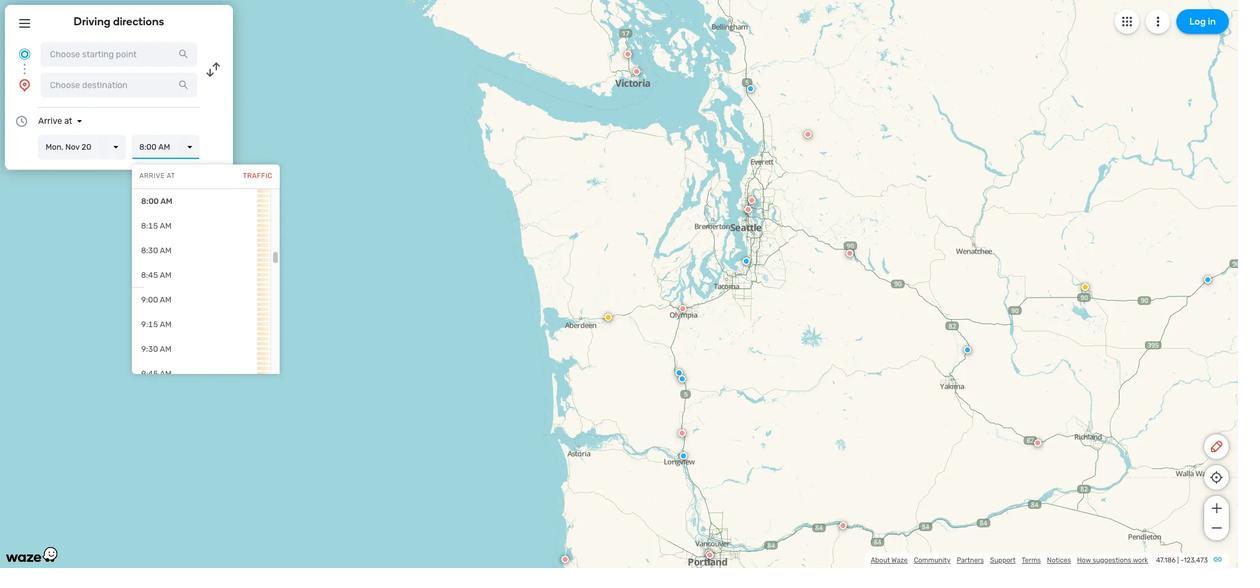 Task type: locate. For each thing, give the bounding box(es) containing it.
9:15
[[141, 320, 158, 329]]

clock image
[[14, 114, 29, 129]]

am inside 'option'
[[160, 271, 172, 280]]

8:00 am
[[139, 142, 170, 152], [141, 197, 172, 206]]

notices
[[1048, 557, 1072, 565]]

8:00
[[139, 142, 157, 152], [141, 197, 159, 206]]

road closed image
[[625, 51, 632, 58], [633, 68, 641, 75], [805, 131, 812, 138], [847, 250, 854, 257], [679, 305, 687, 313], [679, 430, 686, 437], [705, 550, 713, 557], [707, 552, 714, 559], [562, 556, 569, 564]]

8:00 right 20 on the left top of the page
[[139, 142, 157, 152]]

8:45 am
[[141, 271, 172, 280]]

1 vertical spatial 8:00 am
[[141, 197, 172, 206]]

0 vertical spatial arrive at
[[38, 116, 72, 126]]

9:00 am option
[[132, 288, 271, 313]]

arrive
[[38, 116, 62, 126], [139, 172, 165, 180]]

am
[[158, 142, 170, 152], [160, 197, 172, 206], [160, 221, 172, 231], [160, 246, 172, 255], [160, 271, 172, 280], [160, 295, 172, 305], [160, 320, 172, 329], [160, 345, 172, 354], [160, 369, 172, 379]]

9:00
[[141, 295, 158, 305]]

1 vertical spatial arrive
[[139, 172, 165, 180]]

am for 9:30 am option
[[160, 345, 172, 354]]

arrive at up mon,
[[38, 116, 72, 126]]

arrive down 8:00 am list box
[[139, 172, 165, 180]]

am for 9:45 am option
[[160, 369, 172, 379]]

directions
[[113, 15, 164, 28]]

am for 8:00 am option
[[160, 197, 172, 206]]

police image
[[747, 85, 755, 92], [743, 258, 750, 265], [1205, 276, 1212, 284], [964, 347, 972, 354], [679, 376, 686, 383], [680, 453, 688, 460]]

-
[[1181, 557, 1184, 565]]

9:30
[[141, 345, 158, 354]]

8:00 inside option
[[141, 197, 159, 206]]

8:45
[[141, 271, 158, 280]]

am for "9:15 am" option
[[160, 320, 172, 329]]

1 vertical spatial arrive at
[[139, 172, 175, 180]]

20
[[82, 142, 91, 152]]

1 vertical spatial 8:00
[[141, 197, 159, 206]]

1 horizontal spatial arrive
[[139, 172, 165, 180]]

arrive up mon,
[[38, 116, 62, 126]]

notices link
[[1048, 557, 1072, 565]]

nov
[[65, 142, 80, 152]]

0 vertical spatial arrive
[[38, 116, 62, 126]]

traffic
[[243, 172, 273, 180]]

location image
[[17, 78, 32, 92]]

47.186
[[1157, 557, 1176, 565]]

arrive at
[[38, 116, 72, 126], [139, 172, 175, 180]]

1 horizontal spatial arrive at
[[139, 172, 175, 180]]

at
[[64, 116, 72, 126], [167, 172, 175, 180]]

at down 8:00 am list box
[[167, 172, 175, 180]]

8:00 am list box
[[132, 135, 200, 160]]

9:45
[[141, 369, 158, 379]]

am inside list box
[[158, 142, 170, 152]]

how
[[1078, 557, 1092, 565]]

0 horizontal spatial arrive
[[38, 116, 62, 126]]

partners
[[957, 557, 984, 565]]

0 horizontal spatial at
[[64, 116, 72, 126]]

9:00 am
[[141, 295, 172, 305]]

zoom in image
[[1209, 501, 1225, 516]]

9:45 am option
[[132, 362, 271, 387]]

hazard image
[[605, 314, 612, 321]]

1 vertical spatial at
[[167, 172, 175, 180]]

am for 8:45 am 'option'
[[160, 271, 172, 280]]

driving directions
[[74, 15, 164, 28]]

8:00 inside list box
[[139, 142, 157, 152]]

8:00 am inside option
[[141, 197, 172, 206]]

zoom out image
[[1209, 521, 1225, 536]]

at up mon, nov 20 on the top left of the page
[[64, 116, 72, 126]]

8:00 up 8:15 in the left top of the page
[[141, 197, 159, 206]]

mon, nov 20
[[46, 142, 91, 152]]

am for 9:00 am option
[[160, 295, 172, 305]]

8:45 am option
[[132, 263, 271, 288]]

road closed image
[[749, 197, 756, 204], [745, 206, 752, 213], [1035, 440, 1042, 447], [840, 522, 847, 530]]

0 vertical spatial 8:00 am
[[139, 142, 170, 152]]

0 vertical spatial 8:00
[[139, 142, 157, 152]]

arrive at down 8:00 am list box
[[139, 172, 175, 180]]

8:30 am
[[141, 246, 172, 255]]

suggestions
[[1093, 557, 1132, 565]]

0 horizontal spatial arrive at
[[38, 116, 72, 126]]

9:45 am
[[141, 369, 172, 379]]

am for '8:30 am' option on the left of page
[[160, 246, 172, 255]]



Task type: describe. For each thing, give the bounding box(es) containing it.
8:30
[[141, 246, 158, 255]]

work
[[1133, 557, 1149, 565]]

mon,
[[46, 142, 63, 152]]

community
[[914, 557, 951, 565]]

8:00 am inside list box
[[139, 142, 170, 152]]

mon, nov 20 list box
[[38, 135, 126, 160]]

support link
[[991, 557, 1016, 565]]

8:30 am option
[[132, 239, 271, 263]]

waze
[[892, 557, 908, 565]]

8:15
[[141, 221, 158, 231]]

9:30 am option
[[132, 337, 271, 362]]

pencil image
[[1210, 440, 1225, 454]]

Choose destination text field
[[41, 73, 197, 97]]

driving
[[74, 15, 111, 28]]

1 horizontal spatial at
[[167, 172, 175, 180]]

8:15 am option
[[132, 214, 271, 239]]

8:15 am
[[141, 221, 172, 231]]

9:30 am
[[141, 345, 172, 354]]

community link
[[914, 557, 951, 565]]

link image
[[1213, 555, 1223, 565]]

about waze community partners support terms notices how suggestions work
[[871, 557, 1149, 565]]

hazard image
[[1082, 284, 1090, 291]]

how suggestions work link
[[1078, 557, 1149, 565]]

9:15 am option
[[132, 313, 271, 337]]

am for 8:15 am option
[[160, 221, 172, 231]]

police image
[[676, 369, 683, 377]]

terms link
[[1022, 557, 1041, 565]]

partners link
[[957, 557, 984, 565]]

terms
[[1022, 557, 1041, 565]]

0 vertical spatial at
[[64, 116, 72, 126]]

current location image
[[17, 47, 32, 62]]

about
[[871, 557, 890, 565]]

9:15 am
[[141, 320, 172, 329]]

47.186 | -123.473
[[1157, 557, 1209, 565]]

about waze link
[[871, 557, 908, 565]]

Choose starting point text field
[[41, 42, 197, 67]]

123.473
[[1184, 557, 1209, 565]]

8:00 am option
[[132, 189, 271, 214]]

|
[[1178, 557, 1180, 565]]

support
[[991, 557, 1016, 565]]



Task type: vqa. For each thing, say whether or not it's contained in the screenshot.
the Anatole to the right
no



